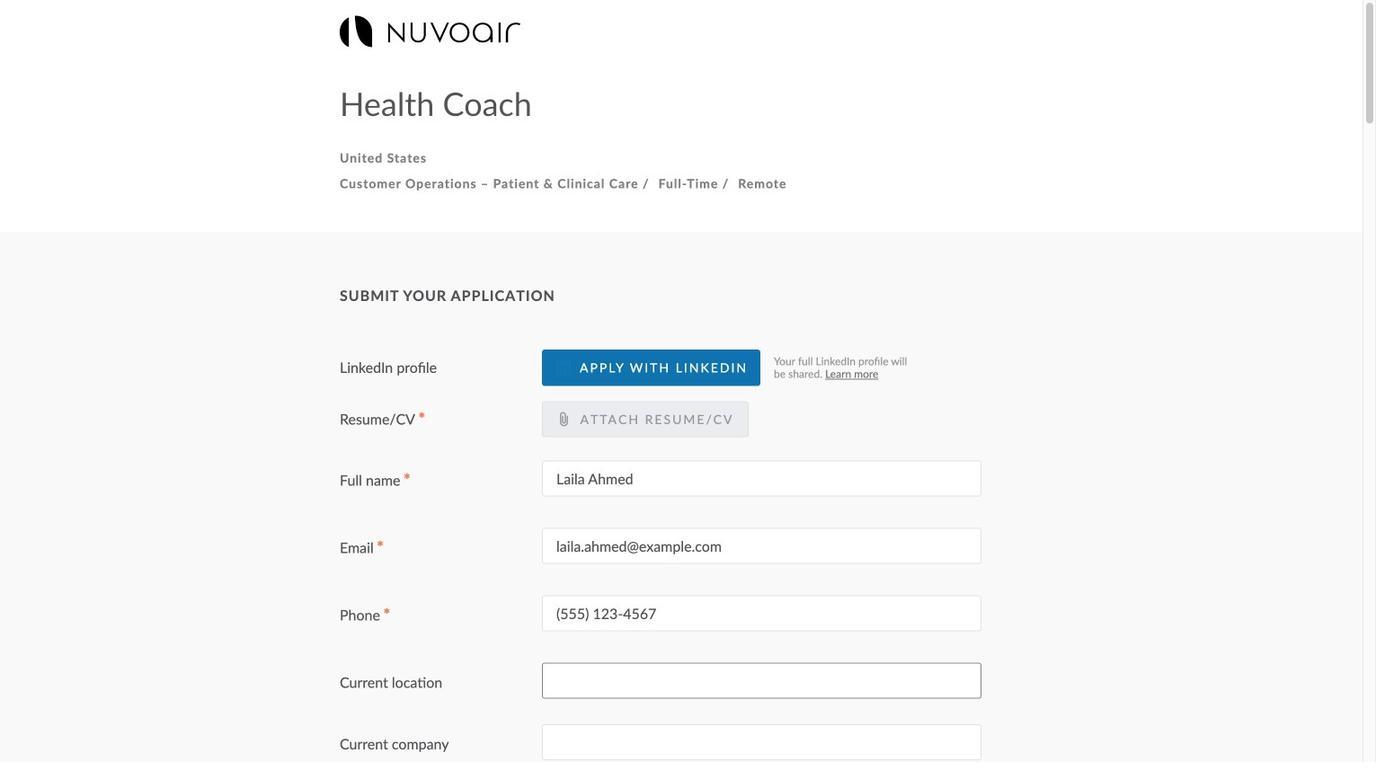 Task type: locate. For each thing, give the bounding box(es) containing it.
nuvoair logo image
[[340, 16, 521, 47]]

None email field
[[542, 529, 982, 565]]

paperclip image
[[557, 412, 571, 427]]

None text field
[[542, 461, 982, 497], [542, 596, 982, 632], [542, 663, 982, 699], [542, 725, 982, 761], [542, 461, 982, 497], [542, 596, 982, 632], [542, 663, 982, 699], [542, 725, 982, 761]]



Task type: vqa. For each thing, say whether or not it's contained in the screenshot.
checkbox
no



